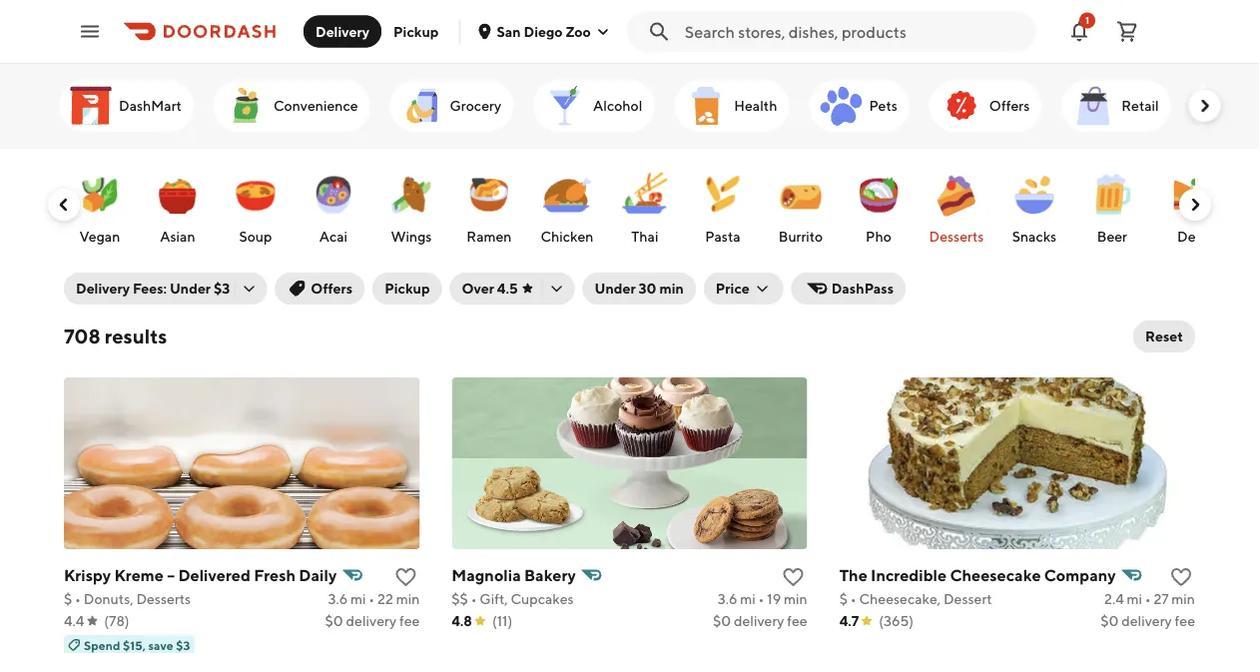 Task type: vqa. For each thing, say whether or not it's contained in the screenshot.
first "$​0 delivery fee" from left
yes



Task type: locate. For each thing, give the bounding box(es) containing it.
0 horizontal spatial delivery
[[76, 280, 130, 297]]

4.7
[[840, 613, 859, 629]]

0 horizontal spatial 3.6
[[328, 591, 348, 607]]

(11)
[[492, 613, 513, 629]]

grocery
[[450, 97, 501, 114]]

$​0 for magnolia bakery
[[713, 613, 731, 629]]

desserts
[[930, 228, 985, 245], [136, 591, 191, 607]]

$​0 delivery fee
[[325, 613, 420, 629], [713, 613, 808, 629], [1101, 613, 1196, 629]]

offers down the acai
[[311, 280, 353, 297]]

• up 4.4
[[75, 591, 81, 607]]

2 • from the left
[[369, 591, 375, 607]]

• up 4.7
[[851, 591, 857, 607]]

thai
[[632, 228, 659, 245]]

2 click to add this store to your saved list image from the left
[[1170, 566, 1194, 589]]

(365)
[[879, 613, 914, 629]]

4 • from the left
[[759, 591, 765, 607]]

san diego zoo
[[497, 23, 591, 39]]

$ up 4.7
[[840, 591, 848, 607]]

0 items, open order cart image
[[1116, 19, 1140, 43]]

2 3.6 from the left
[[718, 591, 738, 607]]

$3 right save on the bottom of the page
[[176, 638, 190, 652]]

min right 27
[[1172, 591, 1196, 607]]

2 horizontal spatial $​0 delivery fee
[[1101, 613, 1196, 629]]

$​0 down 2.4
[[1101, 613, 1119, 629]]

2 $ from the left
[[840, 591, 848, 607]]

next button of carousel image up deli
[[1186, 195, 1206, 215]]

grocery link
[[390, 80, 513, 132]]

2 fee from the left
[[788, 613, 808, 629]]

delivery down the 3.6 mi • 22 min
[[346, 613, 397, 629]]

under 30 min
[[595, 280, 684, 297]]

delivery fees: under $3
[[76, 280, 230, 297]]

over
[[462, 280, 495, 297]]

pasta
[[706, 228, 741, 245]]

offers
[[990, 97, 1030, 114], [311, 280, 353, 297]]

$​0 delivery fee for magnolia bakery
[[713, 613, 808, 629]]

•
[[75, 591, 81, 607], [369, 591, 375, 607], [471, 591, 477, 607], [759, 591, 765, 607], [851, 591, 857, 607], [1146, 591, 1152, 607]]

3 $​0 from the left
[[1101, 613, 1119, 629]]

dashmart link
[[58, 80, 193, 132]]

fees:
[[133, 280, 167, 297]]

0 horizontal spatial fee
[[400, 613, 420, 629]]

0 horizontal spatial $​0
[[325, 613, 343, 629]]

2 horizontal spatial $​0
[[1101, 613, 1119, 629]]

1 horizontal spatial $​0
[[713, 613, 731, 629]]

1 click to add this store to your saved list image from the left
[[782, 566, 806, 589]]

krispy
[[64, 566, 111, 585]]

0 horizontal spatial under
[[170, 280, 211, 297]]

pickup button down wings
[[373, 273, 442, 305]]

click to add this store to your saved list image up 3.6 mi • 19 min
[[782, 566, 806, 589]]

under
[[170, 280, 211, 297], [595, 280, 636, 297]]

0 vertical spatial offers
[[990, 97, 1030, 114]]

fee down "2.4 mi • 27 min"
[[1176, 613, 1196, 629]]

pickup
[[394, 23, 439, 39], [385, 280, 430, 297]]

3 $​0 delivery fee from the left
[[1101, 613, 1196, 629]]

2 mi from the left
[[741, 591, 756, 607]]

2.4
[[1105, 591, 1125, 607]]

• right $$
[[471, 591, 477, 607]]

1 fee from the left
[[400, 613, 420, 629]]

2.4 mi • 27 min
[[1105, 591, 1196, 607]]

3 delivery from the left
[[1122, 613, 1173, 629]]

retail image
[[1070, 82, 1118, 130]]

• left 19
[[759, 591, 765, 607]]

pickup down wings
[[385, 280, 430, 297]]

offers button
[[275, 273, 365, 305]]

next button of carousel image right retail
[[1195, 96, 1215, 116]]

1 delivery from the left
[[346, 613, 397, 629]]

incredible
[[871, 566, 947, 585]]

grocery image
[[398, 82, 446, 130]]

desserts left snacks
[[930, 228, 985, 245]]

delivery up convenience
[[316, 23, 370, 39]]

1 horizontal spatial 3.6
[[718, 591, 738, 607]]

mi for the incredible cheesecake company
[[1128, 591, 1143, 607]]

• left 22
[[369, 591, 375, 607]]

2 delivery from the left
[[734, 613, 785, 629]]

fee for krispy kreme – delivered fresh daily
[[400, 613, 420, 629]]

1 horizontal spatial mi
[[741, 591, 756, 607]]

cheesecake
[[951, 566, 1042, 585]]

san
[[497, 23, 521, 39]]

0 vertical spatial pickup
[[394, 23, 439, 39]]

fee down 3.6 mi • 19 min
[[788, 613, 808, 629]]

convenience link
[[213, 80, 370, 132]]

click to add this store to your saved list image up "2.4 mi • 27 min"
[[1170, 566, 1194, 589]]

3.6 mi • 19 min
[[718, 591, 808, 607]]

$​0 down 3.6 mi • 19 min
[[713, 613, 731, 629]]

min down click to add this store to your saved list image
[[396, 591, 420, 607]]

min right 30
[[660, 280, 684, 297]]

2 under from the left
[[595, 280, 636, 297]]

pickup button up grocery icon
[[382, 15, 451, 47]]

• left 27
[[1146, 591, 1152, 607]]

san diego zoo button
[[477, 23, 611, 39]]

1 horizontal spatial fee
[[788, 613, 808, 629]]

min right 19
[[784, 591, 808, 607]]

0 horizontal spatial delivery
[[346, 613, 397, 629]]

$
[[64, 591, 72, 607], [840, 591, 848, 607]]

1 vertical spatial pickup button
[[373, 273, 442, 305]]

pickup button
[[382, 15, 451, 47], [373, 273, 442, 305]]

0 horizontal spatial $3
[[176, 638, 190, 652]]

2 horizontal spatial delivery
[[1122, 613, 1173, 629]]

fee
[[400, 613, 420, 629], [788, 613, 808, 629], [1176, 613, 1196, 629]]

mi for magnolia bakery
[[741, 591, 756, 607]]

click to add this store to your saved list image for magnolia bakery
[[782, 566, 806, 589]]

fresh
[[254, 566, 296, 585]]

delivery
[[316, 23, 370, 39], [76, 280, 130, 297]]

beer
[[1098, 228, 1129, 245]]

offers right offers icon
[[990, 97, 1030, 114]]

mi right 2.4
[[1128, 591, 1143, 607]]

health link
[[674, 80, 789, 132]]

$$
[[452, 591, 468, 607]]

pets link
[[809, 80, 910, 132]]

$​0 delivery fee down 3.6 mi • 19 min
[[713, 613, 808, 629]]

delivery for delivery
[[316, 23, 370, 39]]

1 horizontal spatial $
[[840, 591, 848, 607]]

desserts down –
[[136, 591, 191, 607]]

3 mi from the left
[[1128, 591, 1143, 607]]

delivery inside button
[[316, 23, 370, 39]]

3.6 left 19
[[718, 591, 738, 607]]

3 fee from the left
[[1176, 613, 1196, 629]]

0 horizontal spatial click to add this store to your saved list image
[[782, 566, 806, 589]]

1 3.6 from the left
[[328, 591, 348, 607]]

3.6 mi • 22 min
[[328, 591, 420, 607]]

0 vertical spatial $3
[[214, 280, 230, 297]]

min
[[660, 280, 684, 297], [396, 591, 420, 607], [784, 591, 808, 607], [1172, 591, 1196, 607]]

1 $​0 delivery fee from the left
[[325, 613, 420, 629]]

the incredible cheesecake company
[[840, 566, 1117, 585]]

2 $​0 from the left
[[713, 613, 731, 629]]

daily
[[299, 566, 337, 585]]

$​0 for krispy kreme – delivered fresh daily
[[325, 613, 343, 629]]

1 $ from the left
[[64, 591, 72, 607]]

4.5
[[497, 280, 518, 297]]

asian
[[161, 228, 196, 245]]

chicken
[[541, 228, 594, 245]]

0 horizontal spatial offers
[[311, 280, 353, 297]]

next button of carousel image
[[1195, 96, 1215, 116], [1186, 195, 1206, 215]]

$​0 for the incredible cheesecake company
[[1101, 613, 1119, 629]]

click to add this store to your saved list image
[[782, 566, 806, 589], [1170, 566, 1194, 589]]

magnolia bakery
[[452, 566, 576, 585]]

under right fees:
[[170, 280, 211, 297]]

acai
[[320, 228, 348, 245]]

1 vertical spatial $3
[[176, 638, 190, 652]]

fee for magnolia bakery
[[788, 613, 808, 629]]

pets image
[[817, 82, 865, 130]]

$​0 delivery fee down "2.4 mi • 27 min"
[[1101, 613, 1196, 629]]

min inside button
[[660, 280, 684, 297]]

1 horizontal spatial delivery
[[734, 613, 785, 629]]

3.6 down daily
[[328, 591, 348, 607]]

1 horizontal spatial delivery
[[316, 23, 370, 39]]

fee down the 3.6 mi • 22 min
[[400, 613, 420, 629]]

3.6 for magnolia bakery
[[718, 591, 738, 607]]

1 vertical spatial desserts
[[136, 591, 191, 607]]

1
[[1086, 14, 1090, 26]]

1 vertical spatial delivery
[[76, 280, 130, 297]]

mi left 22
[[351, 591, 366, 607]]

under 30 min button
[[583, 273, 696, 305]]

delivery left fees:
[[76, 280, 130, 297]]

$$ • gift, cupcakes
[[452, 591, 574, 607]]

$​0 delivery fee for krispy kreme – delivered fresh daily
[[325, 613, 420, 629]]

$​0 delivery fee for the incredible cheesecake company
[[1101, 613, 1196, 629]]

open menu image
[[78, 19, 102, 43]]

diego
[[524, 23, 563, 39]]

1 horizontal spatial $3
[[214, 280, 230, 297]]

$3
[[214, 280, 230, 297], [176, 638, 190, 652]]

4.4
[[64, 613, 84, 629]]

delivery down 3.6 mi • 19 min
[[734, 613, 785, 629]]

$​0 down the 3.6 mi • 22 min
[[325, 613, 343, 629]]

1 horizontal spatial under
[[595, 280, 636, 297]]

delivery down "2.4 mi • 27 min"
[[1122, 613, 1173, 629]]

0 horizontal spatial desserts
[[136, 591, 191, 607]]

0 horizontal spatial $
[[64, 591, 72, 607]]

under left 30
[[595, 280, 636, 297]]

click to add this store to your saved list image
[[394, 566, 418, 589]]

health
[[734, 97, 777, 114]]

1 horizontal spatial $​0 delivery fee
[[713, 613, 808, 629]]

1 horizontal spatial offers
[[990, 97, 1030, 114]]

6 • from the left
[[1146, 591, 1152, 607]]

price button
[[704, 273, 784, 305]]

results
[[105, 325, 167, 348]]

1 mi from the left
[[351, 591, 366, 607]]

5 • from the left
[[851, 591, 857, 607]]

1 $​0 from the left
[[325, 613, 343, 629]]

zoo
[[566, 23, 591, 39]]

1 vertical spatial offers
[[311, 280, 353, 297]]

pickup right delivery button
[[394, 23, 439, 39]]

offers link
[[930, 80, 1042, 132]]

delivered
[[178, 566, 251, 585]]

–
[[167, 566, 175, 585]]

2 horizontal spatial mi
[[1128, 591, 1143, 607]]

1 horizontal spatial click to add this store to your saved list image
[[1170, 566, 1194, 589]]

mi left 19
[[741, 591, 756, 607]]

under inside button
[[595, 280, 636, 297]]

2 $​0 delivery fee from the left
[[713, 613, 808, 629]]

$​0 delivery fee down the 3.6 mi • 22 min
[[325, 613, 420, 629]]

2 horizontal spatial fee
[[1176, 613, 1196, 629]]

1 horizontal spatial desserts
[[930, 228, 985, 245]]

delivery button
[[304, 15, 382, 47]]

0 horizontal spatial mi
[[351, 591, 366, 607]]

1 vertical spatial pickup
[[385, 280, 430, 297]]

spend $15, save $3
[[84, 638, 190, 652]]

0 vertical spatial delivery
[[316, 23, 370, 39]]

$ up 4.4
[[64, 591, 72, 607]]

0 vertical spatial desserts
[[930, 228, 985, 245]]

0 horizontal spatial $​0 delivery fee
[[325, 613, 420, 629]]

delivery for krispy kreme – delivered fresh daily
[[346, 613, 397, 629]]

$3 right fees:
[[214, 280, 230, 297]]

the
[[840, 566, 868, 585]]

$​0
[[325, 613, 343, 629], [713, 613, 731, 629], [1101, 613, 1119, 629]]

delivery for delivery fees: under $3
[[76, 280, 130, 297]]

snacks
[[1013, 228, 1058, 245]]

$15,
[[123, 638, 146, 652]]



Task type: describe. For each thing, give the bounding box(es) containing it.
(78)
[[104, 613, 129, 629]]

click to add this store to your saved list image for the incredible cheesecake company
[[1170, 566, 1194, 589]]

3.6 for krispy kreme – delivered fresh daily
[[328, 591, 348, 607]]

soup
[[240, 228, 273, 245]]

over 4.5 button
[[450, 273, 575, 305]]

alcohol
[[593, 97, 642, 114]]

mi for krispy kreme – delivered fresh daily
[[351, 591, 366, 607]]

dashmart
[[118, 97, 181, 114]]

$ • donuts, desserts
[[64, 591, 191, 607]]

min for krispy kreme – delivered fresh daily
[[396, 591, 420, 607]]

27
[[1155, 591, 1170, 607]]

company
[[1045, 566, 1117, 585]]

catering image
[[1199, 82, 1247, 130]]

dashpass
[[832, 280, 894, 297]]

$ for the
[[840, 591, 848, 607]]

dessert
[[944, 591, 993, 607]]

$3 for delivery fees: under $3
[[214, 280, 230, 297]]

0 vertical spatial next button of carousel image
[[1195, 96, 1215, 116]]

min for magnolia bakery
[[784, 591, 808, 607]]

$ • cheesecake, dessert
[[840, 591, 993, 607]]

reset button
[[1134, 321, 1196, 353]]

$3 for spend $15, save $3
[[176, 638, 190, 652]]

reset
[[1146, 328, 1184, 345]]

min for the incredible cheesecake company
[[1172, 591, 1196, 607]]

1 under from the left
[[170, 280, 211, 297]]

alcohol image
[[541, 82, 589, 130]]

save
[[148, 638, 174, 652]]

wings
[[392, 228, 433, 245]]

1 • from the left
[[75, 591, 81, 607]]

ramen
[[467, 228, 513, 245]]

3 • from the left
[[471, 591, 477, 607]]

magnolia
[[452, 566, 521, 585]]

kreme
[[114, 566, 164, 585]]

health image
[[682, 82, 730, 130]]

1 vertical spatial next button of carousel image
[[1186, 195, 1206, 215]]

alcohol link
[[533, 80, 654, 132]]

offers inside button
[[311, 280, 353, 297]]

fee for the incredible cheesecake company
[[1176, 613, 1196, 629]]

deli
[[1179, 228, 1204, 245]]

708
[[64, 325, 101, 348]]

delivery for magnolia bakery
[[734, 613, 785, 629]]

$ for krispy
[[64, 591, 72, 607]]

retail
[[1122, 97, 1159, 114]]

dashmart image
[[66, 82, 114, 130]]

0 vertical spatial pickup button
[[382, 15, 451, 47]]

delivery for the incredible cheesecake company
[[1122, 613, 1173, 629]]

burrito
[[780, 228, 824, 245]]

retail link
[[1062, 80, 1171, 132]]

Store search: begin typing to search for stores available on DoorDash text field
[[685, 20, 1024, 42]]

4.8
[[452, 613, 473, 629]]

pets
[[869, 97, 898, 114]]

krispy kreme – delivered fresh daily
[[64, 566, 337, 585]]

22
[[378, 591, 394, 607]]

vegan
[[80, 228, 121, 245]]

spend
[[84, 638, 120, 652]]

cheesecake,
[[860, 591, 941, 607]]

gift,
[[480, 591, 508, 607]]

donuts,
[[84, 591, 133, 607]]

previous button of carousel image
[[54, 195, 74, 215]]

cupcakes
[[511, 591, 574, 607]]

bakery
[[525, 566, 576, 585]]

708 results
[[64, 325, 167, 348]]

pho
[[867, 228, 893, 245]]

19
[[768, 591, 782, 607]]

price
[[716, 280, 750, 297]]

offers image
[[938, 82, 986, 130]]

notification bell image
[[1068, 19, 1092, 43]]

dashpass button
[[792, 273, 906, 305]]

over 4.5
[[462, 280, 518, 297]]

convenience image
[[221, 82, 269, 130]]

30
[[639, 280, 657, 297]]

convenience
[[273, 97, 358, 114]]



